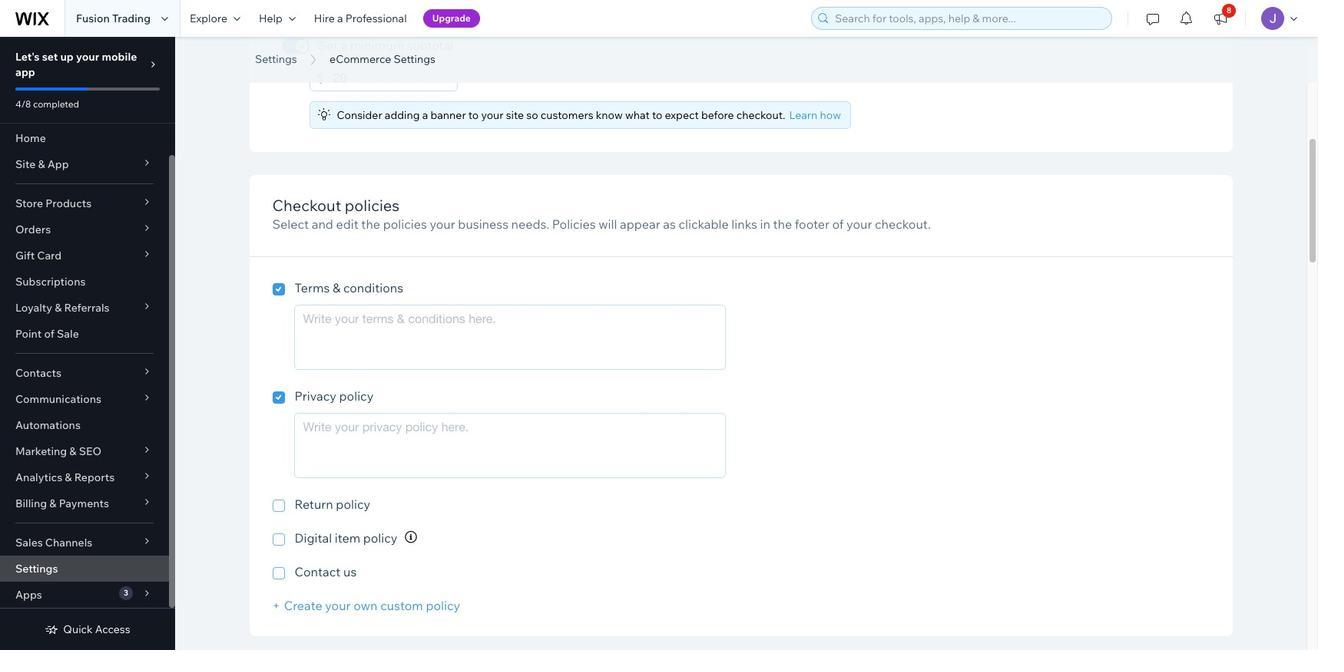 Task type: locate. For each thing, give the bounding box(es) containing it.
to right banner
[[468, 108, 479, 122]]

seo
[[79, 445, 101, 459]]

0 vertical spatial settings link
[[247, 51, 305, 67]]

3
[[124, 588, 128, 598]]

checkout.
[[736, 108, 785, 122], [875, 217, 931, 232]]

& inside popup button
[[69, 445, 76, 459]]

a right set
[[341, 38, 347, 53]]

0 horizontal spatial checkout.
[[736, 108, 785, 122]]

your right the up on the top of page
[[76, 50, 99, 64]]

settings link down 'help' button
[[247, 51, 305, 67]]

2 the from the left
[[773, 217, 792, 232]]

site
[[506, 108, 524, 122]]

0 horizontal spatial settings link
[[0, 556, 169, 582]]

home
[[15, 131, 46, 145]]

a for set
[[341, 38, 347, 53]]

sales
[[15, 536, 43, 550]]

trading
[[112, 12, 151, 25]]

0 vertical spatial a
[[337, 12, 343, 25]]

policies up the edit
[[345, 196, 400, 215]]

& right terms
[[333, 280, 341, 296]]

site
[[15, 157, 36, 171]]

privacy
[[295, 389, 336, 404]]

a
[[337, 12, 343, 25], [341, 38, 347, 53], [422, 108, 428, 122]]

policy up item on the left of page
[[336, 497, 370, 512]]

& right billing
[[49, 497, 56, 511]]

billing & payments button
[[0, 491, 169, 517]]

privacy policy
[[295, 389, 374, 404]]

policy
[[339, 389, 374, 404], [336, 497, 370, 512], [363, 531, 397, 546], [426, 598, 460, 614]]

of right footer
[[832, 217, 844, 232]]

help button
[[250, 0, 305, 37]]

mobile
[[102, 50, 137, 64]]

to right what
[[652, 108, 662, 122]]

return policy
[[295, 497, 370, 512]]

your
[[76, 50, 99, 64], [481, 108, 504, 122], [430, 217, 455, 232], [847, 217, 872, 232], [325, 598, 351, 614]]

terms
[[295, 280, 330, 296]]

professional
[[346, 12, 407, 25]]

a for hire
[[337, 12, 343, 25]]

subscriptions link
[[0, 269, 169, 295]]

hire a professional link
[[305, 0, 416, 37]]

before
[[701, 108, 734, 122]]

1 horizontal spatial of
[[832, 217, 844, 232]]

& right site
[[38, 157, 45, 171]]

& for terms
[[333, 280, 341, 296]]

& left reports
[[65, 471, 72, 485]]

& inside popup button
[[49, 497, 56, 511]]

of left sale
[[44, 327, 54, 341]]

& for loyalty
[[55, 301, 62, 315]]

policies right the edit
[[383, 217, 427, 232]]

create your own custom policy
[[284, 598, 460, 614]]

as
[[663, 217, 676, 232]]

8 button
[[1204, 0, 1237, 37]]

let's set up your mobile app
[[15, 50, 137, 79]]

0 horizontal spatial the
[[361, 217, 380, 232]]

billing & payments
[[15, 497, 109, 511]]

& for billing
[[49, 497, 56, 511]]

orders button
[[0, 217, 169, 243]]

communications button
[[0, 386, 169, 412]]

card
[[37, 249, 62, 263]]

settings link down channels
[[0, 556, 169, 582]]

analytics & reports
[[15, 471, 115, 485]]

checkout
[[272, 196, 341, 215]]

contact
[[295, 565, 341, 580]]

policies
[[552, 217, 596, 232]]

needs.
[[511, 217, 549, 232]]

app
[[15, 65, 35, 79]]

settings link
[[247, 51, 305, 67], [0, 556, 169, 582]]

& for marketing
[[69, 445, 76, 459]]

your left the 'own'
[[325, 598, 351, 614]]

create
[[284, 598, 322, 614]]

marketing & seo
[[15, 445, 101, 459]]

set a minimum subtotal
[[318, 38, 453, 53]]

& right loyalty on the top of the page
[[55, 301, 62, 315]]

hire a professional
[[314, 12, 407, 25]]

1 vertical spatial settings link
[[0, 556, 169, 582]]

sale
[[57, 327, 79, 341]]

automations
[[15, 419, 81, 432]]

1 horizontal spatial checkout.
[[875, 217, 931, 232]]

1 horizontal spatial settings link
[[247, 51, 305, 67]]

digital item policy
[[295, 531, 397, 546]]

know
[[596, 108, 623, 122]]

1 vertical spatial checkout.
[[875, 217, 931, 232]]

completed
[[33, 98, 79, 110]]

set
[[318, 38, 338, 53]]

loyalty & referrals button
[[0, 295, 169, 321]]

info tooltip image
[[405, 532, 417, 544]]

of
[[832, 217, 844, 232], [44, 327, 54, 341]]

of inside the sidebar element
[[44, 327, 54, 341]]

point of sale link
[[0, 321, 169, 347]]

a right adding on the top
[[422, 108, 428, 122]]

your inside the let's set up your mobile app
[[76, 50, 99, 64]]

policy right custom
[[426, 598, 460, 614]]

customers
[[541, 108, 593, 122]]

0 horizontal spatial to
[[468, 108, 479, 122]]

let's
[[15, 50, 40, 64]]

gift
[[15, 249, 35, 263]]

gift card button
[[0, 243, 169, 269]]

the right the edit
[[361, 217, 380, 232]]

the right the in
[[773, 217, 792, 232]]

policies
[[345, 196, 400, 215], [383, 217, 427, 232]]

payments
[[59, 497, 109, 511]]

1 vertical spatial a
[[341, 38, 347, 53]]

your left business
[[430, 217, 455, 232]]

& left seo at left bottom
[[69, 445, 76, 459]]

return
[[295, 497, 333, 512]]

a right hire
[[337, 12, 343, 25]]

digital
[[295, 531, 332, 546]]

channels
[[45, 536, 92, 550]]

& inside dropdown button
[[55, 301, 62, 315]]

0 horizontal spatial of
[[44, 327, 54, 341]]

0 vertical spatial of
[[832, 217, 844, 232]]

1 to from the left
[[468, 108, 479, 122]]

fusion
[[76, 12, 110, 25]]

1 horizontal spatial the
[[773, 217, 792, 232]]

settings
[[421, 33, 533, 68], [255, 52, 297, 66], [394, 52, 436, 66], [15, 562, 58, 576]]

1 vertical spatial of
[[44, 327, 54, 341]]

banner
[[430, 108, 466, 122]]

1 horizontal spatial to
[[652, 108, 662, 122]]

to
[[468, 108, 479, 122], [652, 108, 662, 122]]

site & app button
[[0, 151, 169, 177]]

upgrade
[[432, 12, 471, 24]]

policy left info tooltip 'image' in the left bottom of the page
[[363, 531, 397, 546]]



Task type: vqa. For each thing, say whether or not it's contained in the screenshot.
set
yes



Task type: describe. For each thing, give the bounding box(es) containing it.
1 vertical spatial policies
[[383, 217, 427, 232]]

point of sale
[[15, 327, 79, 341]]

select
[[272, 217, 309, 232]]

analytics
[[15, 471, 62, 485]]

what
[[625, 108, 650, 122]]

0 vertical spatial policies
[[345, 196, 400, 215]]

terms & conditions
[[295, 280, 403, 296]]

Write your privacy policy here. text field
[[295, 413, 725, 479]]

orders
[[15, 223, 51, 237]]

your right footer
[[847, 217, 872, 232]]

checkout. inside 'checkout policies select and edit the policies your business needs. policies will appear as clickable links in the footer of your checkout.'
[[875, 217, 931, 232]]

contacts
[[15, 366, 61, 380]]

access
[[95, 623, 130, 637]]

2 to from the left
[[652, 108, 662, 122]]

reports
[[74, 471, 115, 485]]

explore
[[190, 12, 227, 25]]

0 vertical spatial checkout.
[[736, 108, 785, 122]]

policy right privacy
[[339, 389, 374, 404]]

$
[[317, 70, 325, 86]]

2 vertical spatial a
[[422, 108, 428, 122]]

Write your terms & conditions here. text field
[[295, 305, 725, 370]]

site & app
[[15, 157, 69, 171]]

and
[[312, 217, 333, 232]]

hire
[[314, 12, 335, 25]]

minimum
[[350, 38, 404, 53]]

consider adding a banner to your site so customers know what to expect before checkout. learn how
[[337, 108, 841, 122]]

4/8 completed
[[15, 98, 79, 110]]

1 the from the left
[[361, 217, 380, 232]]

contacts button
[[0, 360, 169, 386]]

edit
[[336, 217, 359, 232]]

loyalty & referrals
[[15, 301, 110, 315]]

sales channels button
[[0, 530, 169, 556]]

in
[[760, 217, 770, 232]]

conditions
[[343, 280, 403, 296]]

home link
[[0, 125, 169, 151]]

8
[[1227, 5, 1232, 15]]

checkout policies select and edit the policies your business needs. policies will appear as clickable links in the footer of your checkout.
[[272, 196, 931, 232]]

& for analytics
[[65, 471, 72, 485]]

subscriptions
[[15, 275, 86, 289]]

store products button
[[0, 190, 169, 217]]

help
[[259, 12, 283, 25]]

footer
[[795, 217, 830, 232]]

quick
[[63, 623, 93, 637]]

business
[[458, 217, 509, 232]]

Search for tools, apps, help & more... field
[[830, 8, 1107, 29]]

fusion trading
[[76, 12, 151, 25]]

marketing
[[15, 445, 67, 459]]

so
[[526, 108, 538, 122]]

appear
[[620, 217, 660, 232]]

contact us
[[295, 565, 357, 580]]

apps
[[15, 588, 42, 602]]

settings link inside the sidebar element
[[0, 556, 169, 582]]

links
[[731, 217, 757, 232]]

of inside 'checkout policies select and edit the policies your business needs. policies will appear as clickable links in the footer of your checkout.'
[[832, 217, 844, 232]]

will
[[599, 217, 617, 232]]

& for site
[[38, 157, 45, 171]]

app
[[47, 157, 69, 171]]

adding
[[385, 108, 420, 122]]

gift card
[[15, 249, 62, 263]]

sidebar element
[[0, 37, 175, 651]]

sales channels
[[15, 536, 92, 550]]

analytics & reports button
[[0, 465, 169, 491]]

upgrade button
[[423, 9, 480, 28]]

how
[[820, 108, 841, 122]]

store products
[[15, 197, 92, 210]]

your left site
[[481, 108, 504, 122]]

communications
[[15, 393, 101, 406]]

quick access button
[[45, 623, 130, 637]]

Enter amount text field
[[333, 64, 457, 92]]

up
[[60, 50, 74, 64]]

us
[[343, 565, 357, 580]]

products
[[45, 197, 92, 210]]

subtotal
[[407, 38, 453, 53]]

quick access
[[63, 623, 130, 637]]

ecommerce up '$'
[[255, 33, 415, 68]]

4/8
[[15, 98, 31, 110]]

marketing & seo button
[[0, 439, 169, 465]]

loyalty
[[15, 301, 52, 315]]

own
[[353, 598, 378, 614]]

point
[[15, 327, 42, 341]]

ecommerce down hire a professional
[[330, 52, 391, 66]]

settings inside the sidebar element
[[15, 562, 58, 576]]



